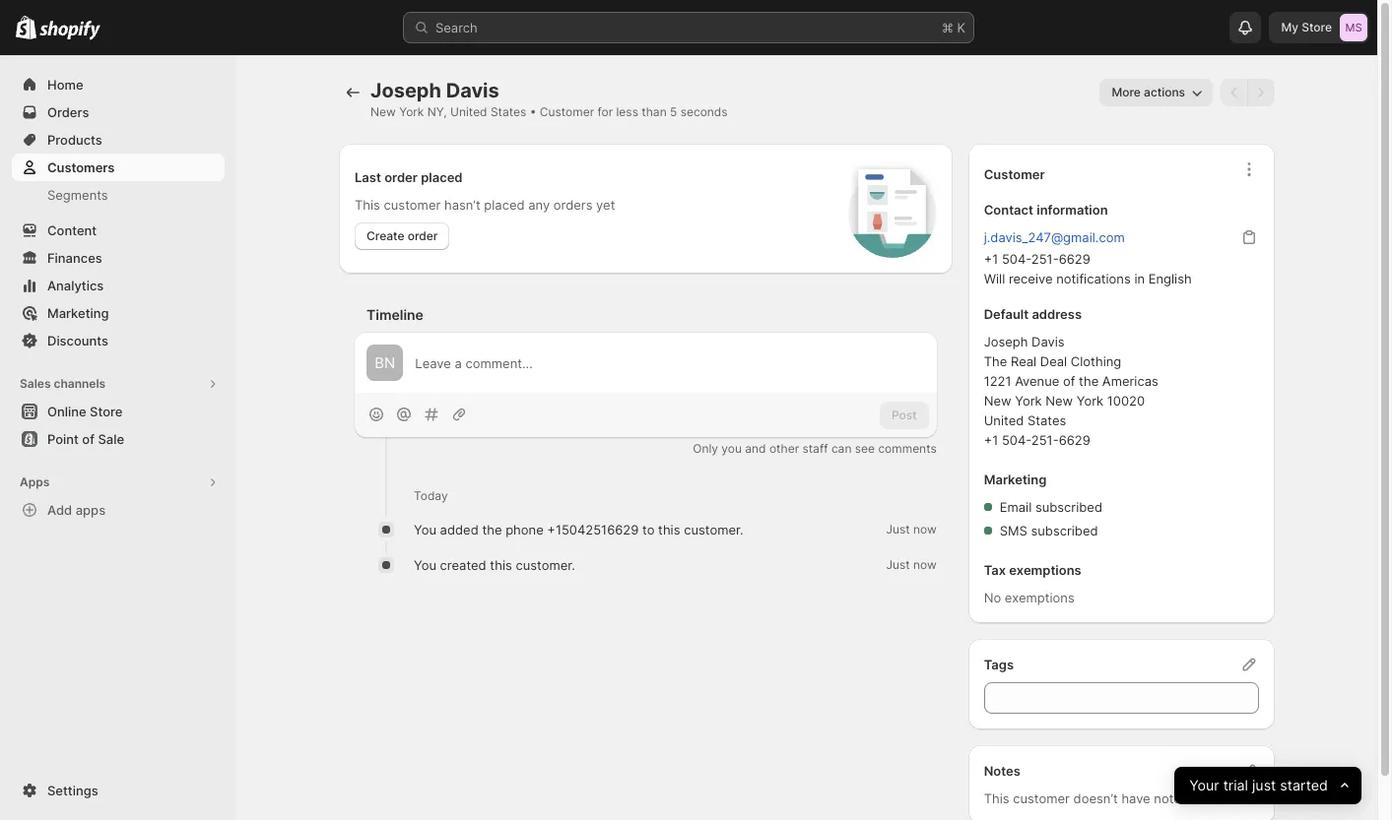 Task type: locate. For each thing, give the bounding box(es) containing it.
this customer hasn't placed any orders yet
[[355, 197, 615, 213]]

settings
[[47, 783, 98, 799]]

0 horizontal spatial this
[[355, 197, 380, 213]]

order right create
[[408, 229, 438, 243]]

0 vertical spatial marketing
[[47, 305, 109, 321]]

online
[[47, 404, 86, 420]]

+1 up will on the top
[[984, 251, 998, 267]]

2 now from the top
[[913, 558, 937, 573]]

davis inside joseph davis the real deal clothing 1221 avenue of the americas new york new york 10020 united states +1 504-251-6629
[[1032, 334, 1065, 350]]

1 vertical spatial just now
[[886, 558, 937, 573]]

now left tax
[[913, 558, 937, 573]]

states left •
[[491, 104, 527, 119]]

davis up deal
[[1032, 334, 1065, 350]]

products link
[[12, 126, 225, 154]]

customer. down phone
[[516, 558, 575, 574]]

1 vertical spatial of
[[82, 432, 95, 447]]

1 vertical spatial placed
[[484, 197, 525, 213]]

+15042516629
[[547, 523, 639, 538]]

1 horizontal spatial new
[[984, 393, 1012, 409]]

in
[[1135, 271, 1145, 287]]

1 now from the top
[[913, 523, 937, 537]]

0 vertical spatial 504-
[[1002, 251, 1032, 267]]

504- inside joseph davis the real deal clothing 1221 avenue of the americas new york new york 10020 united states +1 504-251-6629
[[1002, 433, 1032, 448]]

receive
[[1009, 271, 1053, 287]]

marketing
[[47, 305, 109, 321], [984, 472, 1047, 488]]

davis for joseph davis the real deal clothing 1221 avenue of the americas new york new york 10020 united states +1 504-251-6629
[[1032, 334, 1065, 350]]

content link
[[12, 217, 225, 244]]

your
[[1189, 777, 1219, 795]]

251- down avenue
[[1032, 433, 1059, 448]]

2 just now from the top
[[886, 558, 937, 573]]

0 horizontal spatial marketing
[[47, 305, 109, 321]]

1 horizontal spatial united
[[984, 413, 1024, 429]]

phone
[[506, 523, 544, 538]]

states down avenue
[[1028, 413, 1067, 429]]

1 horizontal spatial davis
[[1032, 334, 1065, 350]]

just now
[[886, 523, 937, 537], [886, 558, 937, 573]]

1 vertical spatial order
[[408, 229, 438, 243]]

previous image
[[1225, 83, 1245, 102]]

order right "last"
[[384, 169, 418, 185]]

0 vertical spatial joseph
[[371, 79, 441, 102]]

more actions
[[1112, 85, 1185, 100]]

davis inside joseph davis new york ny, united states • customer for less than 5 seconds
[[446, 79, 499, 102]]

1 251- from the top
[[1032, 251, 1059, 267]]

subscribed
[[1036, 500, 1103, 515], [1031, 523, 1098, 539]]

1 vertical spatial customer
[[1013, 791, 1070, 807]]

of
[[1063, 373, 1076, 389], [82, 432, 95, 447]]

placed up hasn't
[[421, 169, 463, 185]]

1 vertical spatial subscribed
[[1031, 523, 1098, 539]]

0 horizontal spatial joseph
[[371, 79, 441, 102]]

just now left tax
[[886, 558, 937, 573]]

1 vertical spatial 504-
[[1002, 433, 1032, 448]]

customer down notes
[[1013, 791, 1070, 807]]

customer. right to
[[684, 523, 744, 538]]

1 vertical spatial 251-
[[1032, 433, 1059, 448]]

0 horizontal spatial york
[[399, 104, 424, 119]]

exemptions up the no exemptions
[[1009, 563, 1082, 578]]

just now down comments
[[886, 523, 937, 537]]

1 vertical spatial store
[[90, 404, 123, 420]]

customer
[[384, 197, 441, 213], [1013, 791, 1070, 807]]

york left ny,
[[399, 104, 424, 119]]

1 vertical spatial customer.
[[516, 558, 575, 574]]

0 horizontal spatial the
[[482, 523, 502, 538]]

store right my
[[1302, 20, 1332, 34]]

1 vertical spatial customer
[[984, 167, 1045, 182]]

0 horizontal spatial store
[[90, 404, 123, 420]]

this
[[658, 523, 680, 538], [490, 558, 512, 574]]

no exemptions
[[984, 590, 1075, 606]]

504- down 1221
[[1002, 433, 1032, 448]]

now for you created this customer.
[[913, 558, 937, 573]]

products
[[47, 132, 102, 148]]

joseph
[[371, 79, 441, 102], [984, 334, 1028, 350]]

0 horizontal spatial of
[[82, 432, 95, 447]]

now
[[913, 523, 937, 537], [913, 558, 937, 573]]

0 vertical spatial subscribed
[[1036, 500, 1103, 515]]

united right ny,
[[450, 104, 487, 119]]

subscribed for email subscribed
[[1036, 500, 1103, 515]]

1 vertical spatial +1
[[984, 433, 998, 448]]

new down 1221
[[984, 393, 1012, 409]]

and
[[745, 442, 766, 457]]

6629
[[1059, 251, 1091, 267], [1059, 433, 1091, 448]]

504-
[[1002, 251, 1032, 267], [1002, 433, 1032, 448]]

1 vertical spatial you
[[414, 558, 436, 574]]

davis for joseph davis new york ny, united states • customer for less than 5 seconds
[[446, 79, 499, 102]]

0 vertical spatial customer
[[540, 104, 594, 119]]

store inside button
[[90, 404, 123, 420]]

marketing up the 'discounts'
[[47, 305, 109, 321]]

the left phone
[[482, 523, 502, 538]]

york left 10020
[[1077, 393, 1104, 409]]

0 horizontal spatial davis
[[446, 79, 499, 102]]

+1
[[984, 251, 998, 267], [984, 433, 998, 448]]

this for this customer hasn't placed any orders yet
[[355, 197, 380, 213]]

0 vertical spatial exemptions
[[1009, 563, 1082, 578]]

1 horizontal spatial customer
[[1013, 791, 1070, 807]]

sms subscribed
[[1000, 523, 1098, 539]]

1 vertical spatial now
[[913, 558, 937, 573]]

2 251- from the top
[[1032, 433, 1059, 448]]

placed
[[421, 169, 463, 185], [484, 197, 525, 213]]

create order
[[367, 229, 438, 243]]

None text field
[[984, 683, 1259, 714]]

0 horizontal spatial united
[[450, 104, 487, 119]]

customer right •
[[540, 104, 594, 119]]

states inside joseph davis the real deal clothing 1221 avenue of the americas new york new york 10020 united states +1 504-251-6629
[[1028, 413, 1067, 429]]

6629 up notifications
[[1059, 251, 1091, 267]]

today
[[414, 489, 448, 504]]

placed left any
[[484, 197, 525, 213]]

add apps button
[[12, 497, 225, 524]]

exemptions down the tax exemptions
[[1005, 590, 1075, 606]]

1 vertical spatial exemptions
[[1005, 590, 1075, 606]]

1 vertical spatial davis
[[1032, 334, 1065, 350]]

davis
[[446, 79, 499, 102], [1032, 334, 1065, 350]]

2 you from the top
[[414, 558, 436, 574]]

you for you created this customer.
[[414, 558, 436, 574]]

exemptions
[[1009, 563, 1082, 578], [1005, 590, 1075, 606]]

2 horizontal spatial york
[[1077, 393, 1104, 409]]

1 504- from the top
[[1002, 251, 1032, 267]]

sales channels button
[[12, 371, 225, 398]]

post
[[892, 408, 917, 423]]

you left created
[[414, 558, 436, 574]]

0 vertical spatial store
[[1302, 20, 1332, 34]]

analytics
[[47, 278, 104, 294]]

1 vertical spatial joseph
[[984, 334, 1028, 350]]

1 you from the top
[[414, 523, 436, 538]]

0 vertical spatial 6629
[[1059, 251, 1091, 267]]

subscribed down email subscribed
[[1031, 523, 1098, 539]]

this
[[355, 197, 380, 213], [984, 791, 1010, 807]]

1 horizontal spatial customer
[[984, 167, 1045, 182]]

1 horizontal spatial of
[[1063, 373, 1076, 389]]

0 vertical spatial +1
[[984, 251, 998, 267]]

new down avenue
[[1046, 393, 1073, 409]]

1 vertical spatial just
[[886, 558, 910, 573]]

1 just now from the top
[[886, 523, 937, 537]]

0 vertical spatial davis
[[446, 79, 499, 102]]

2 +1 from the top
[[984, 433, 998, 448]]

apps
[[20, 475, 50, 490]]

new
[[371, 104, 396, 119], [984, 393, 1012, 409], [1046, 393, 1073, 409]]

just left tax
[[886, 558, 910, 573]]

0 vertical spatial 251-
[[1032, 251, 1059, 267]]

your trial just started
[[1189, 777, 1328, 795]]

apps button
[[12, 469, 225, 497]]

joseph inside joseph davis the real deal clothing 1221 avenue of the americas new york new york 10020 united states +1 504-251-6629
[[984, 334, 1028, 350]]

now down comments
[[913, 523, 937, 537]]

0 vertical spatial just now
[[886, 523, 937, 537]]

will
[[984, 271, 1005, 287]]

york down avenue
[[1015, 393, 1042, 409]]

davis up ny,
[[446, 79, 499, 102]]

discounts link
[[12, 327, 225, 355]]

1 horizontal spatial marketing
[[984, 472, 1047, 488]]

•
[[530, 104, 536, 119]]

1 just from the top
[[886, 523, 910, 537]]

0 vertical spatial the
[[1079, 373, 1099, 389]]

2 504- from the top
[[1002, 433, 1032, 448]]

york
[[399, 104, 424, 119], [1015, 393, 1042, 409], [1077, 393, 1104, 409]]

of left sale
[[82, 432, 95, 447]]

joseph up ny,
[[371, 79, 441, 102]]

just
[[886, 523, 910, 537], [886, 558, 910, 573]]

0 vertical spatial just
[[886, 523, 910, 537]]

2 6629 from the top
[[1059, 433, 1091, 448]]

this down notes
[[984, 791, 1010, 807]]

the
[[1079, 373, 1099, 389], [482, 523, 502, 538]]

0 vertical spatial states
[[491, 104, 527, 119]]

orders link
[[12, 99, 225, 126]]

you
[[414, 523, 436, 538], [414, 558, 436, 574]]

email
[[1000, 500, 1032, 515]]

apps
[[76, 503, 106, 518]]

251-
[[1032, 251, 1059, 267], [1032, 433, 1059, 448]]

this right created
[[490, 558, 512, 574]]

default address
[[984, 306, 1082, 322]]

1 vertical spatial this
[[984, 791, 1010, 807]]

this right to
[[658, 523, 680, 538]]

504- up receive
[[1002, 251, 1032, 267]]

0 horizontal spatial new
[[371, 104, 396, 119]]

1 horizontal spatial store
[[1302, 20, 1332, 34]]

doesn't
[[1074, 791, 1118, 807]]

united down 1221
[[984, 413, 1024, 429]]

+1 down 1221
[[984, 433, 998, 448]]

this down "last"
[[355, 197, 380, 213]]

0 vertical spatial of
[[1063, 373, 1076, 389]]

customer up contact
[[984, 167, 1045, 182]]

1 horizontal spatial states
[[1028, 413, 1067, 429]]

0 vertical spatial you
[[414, 523, 436, 538]]

subscribed up sms subscribed
[[1036, 500, 1103, 515]]

251- inside joseph davis the real deal clothing 1221 avenue of the americas new york new york 10020 united states +1 504-251-6629
[[1032, 433, 1059, 448]]

next image
[[1251, 83, 1271, 102]]

store up sale
[[90, 404, 123, 420]]

1 vertical spatial 6629
[[1059, 433, 1091, 448]]

0 horizontal spatial customer
[[384, 197, 441, 213]]

0 vertical spatial customer
[[384, 197, 441, 213]]

1 6629 from the top
[[1059, 251, 1091, 267]]

0 vertical spatial this
[[355, 197, 380, 213]]

marketing up email
[[984, 472, 1047, 488]]

notifications
[[1057, 271, 1131, 287]]

joseph inside joseph davis new york ny, united states • customer for less than 5 seconds
[[371, 79, 441, 102]]

0 vertical spatial placed
[[421, 169, 463, 185]]

last
[[355, 169, 381, 185]]

joseph up the the
[[984, 334, 1028, 350]]

251- down j.davis_247@gmail.com
[[1032, 251, 1059, 267]]

new left ny,
[[371, 104, 396, 119]]

you left 'added'
[[414, 523, 436, 538]]

1 vertical spatial this
[[490, 558, 512, 574]]

1 vertical spatial states
[[1028, 413, 1067, 429]]

customer
[[540, 104, 594, 119], [984, 167, 1045, 182]]

point of sale link
[[12, 426, 225, 453]]

1 horizontal spatial joseph
[[984, 334, 1028, 350]]

timeline
[[367, 306, 424, 323]]

just down comments
[[886, 523, 910, 537]]

customer down 'last order placed'
[[384, 197, 441, 213]]

6629 down avenue
[[1059, 433, 1091, 448]]

joseph for joseph davis new york ny, united states • customer for less than 5 seconds
[[371, 79, 441, 102]]

1 horizontal spatial customer.
[[684, 523, 744, 538]]

0 horizontal spatial customer
[[540, 104, 594, 119]]

0 vertical spatial customer.
[[684, 523, 744, 538]]

finances
[[47, 250, 102, 266]]

this for this customer doesn't have notes
[[984, 791, 1010, 807]]

1 vertical spatial united
[[984, 413, 1024, 429]]

search
[[436, 20, 478, 35]]

created
[[440, 558, 486, 574]]

0 vertical spatial this
[[658, 523, 680, 538]]

sale
[[98, 432, 124, 447]]

order inside button
[[408, 229, 438, 243]]

shopify image
[[40, 20, 101, 40]]

0 vertical spatial order
[[384, 169, 418, 185]]

other
[[769, 442, 799, 457]]

of down deal
[[1063, 373, 1076, 389]]

1 horizontal spatial this
[[984, 791, 1010, 807]]

my store image
[[1340, 14, 1368, 41]]

1 horizontal spatial the
[[1079, 373, 1099, 389]]

deal
[[1040, 354, 1067, 370]]

point of sale button
[[0, 426, 236, 453]]

1 +1 from the top
[[984, 251, 998, 267]]

0 horizontal spatial states
[[491, 104, 527, 119]]

the down clothing
[[1079, 373, 1099, 389]]

2 just from the top
[[886, 558, 910, 573]]

0 vertical spatial united
[[450, 104, 487, 119]]

united inside joseph davis new york ny, united states • customer for less than 5 seconds
[[450, 104, 487, 119]]

0 vertical spatial now
[[913, 523, 937, 537]]

less
[[616, 104, 638, 119]]



Task type: vqa. For each thing, say whether or not it's contained in the screenshot.
Search collections text field
no



Task type: describe. For each thing, give the bounding box(es) containing it.
sales channels
[[20, 376, 106, 391]]

notes
[[984, 764, 1021, 779]]

discounts
[[47, 333, 108, 349]]

0 horizontal spatial placed
[[421, 169, 463, 185]]

clothing
[[1071, 354, 1122, 370]]

10020
[[1107, 393, 1145, 409]]

ny,
[[427, 104, 447, 119]]

customers
[[47, 160, 115, 175]]

more
[[1112, 85, 1141, 100]]

Leave a comment... text field
[[415, 353, 925, 373]]

email subscribed
[[1000, 500, 1103, 515]]

2 horizontal spatial new
[[1046, 393, 1073, 409]]

my store
[[1282, 20, 1332, 34]]

customer for doesn't
[[1013, 791, 1070, 807]]

just for you added the phone +15042516629 to this customer.
[[886, 523, 910, 537]]

only
[[693, 442, 718, 457]]

k
[[957, 20, 966, 35]]

yet
[[596, 197, 615, 213]]

new inside joseph davis new york ny, united states • customer for less than 5 seconds
[[371, 104, 396, 119]]

hasn't
[[444, 197, 481, 213]]

segments
[[47, 187, 108, 203]]

states inside joseph davis new york ny, united states • customer for less than 5 seconds
[[491, 104, 527, 119]]

staff
[[803, 442, 828, 457]]

sms
[[1000, 523, 1028, 539]]

joseph davis new york ny, united states • customer for less than 5 seconds
[[371, 79, 728, 119]]

online store button
[[0, 398, 236, 426]]

251- inside +1 504-251-6629 will receive notifications in english
[[1032, 251, 1059, 267]]

add apps
[[47, 503, 106, 518]]

address
[[1032, 306, 1082, 322]]

post button
[[880, 402, 929, 429]]

joseph for joseph davis the real deal clothing 1221 avenue of the americas new york new york 10020 united states +1 504-251-6629
[[984, 334, 1028, 350]]

tax
[[984, 563, 1006, 578]]

customer inside joseph davis new york ny, united states • customer for less than 5 seconds
[[540, 104, 594, 119]]

seconds
[[681, 104, 728, 119]]

english
[[1149, 271, 1192, 287]]

only you and other staff can see comments
[[693, 442, 937, 457]]

comments
[[878, 442, 937, 457]]

home
[[47, 77, 83, 93]]

j.davis_247@gmail.com
[[984, 230, 1125, 245]]

the
[[984, 354, 1007, 370]]

analytics link
[[12, 272, 225, 300]]

no
[[984, 590, 1001, 606]]

+1 inside joseph davis the real deal clothing 1221 avenue of the americas new york new york 10020 united states +1 504-251-6629
[[984, 433, 998, 448]]

1221
[[984, 373, 1012, 389]]

you
[[722, 442, 742, 457]]

add
[[47, 503, 72, 518]]

1 vertical spatial marketing
[[984, 472, 1047, 488]]

sales
[[20, 376, 51, 391]]

point
[[47, 432, 79, 447]]

my
[[1282, 20, 1299, 34]]

united inside joseph davis the real deal clothing 1221 avenue of the americas new york new york 10020 united states +1 504-251-6629
[[984, 413, 1024, 429]]

started
[[1280, 777, 1328, 795]]

orders
[[554, 197, 593, 213]]

than
[[642, 104, 667, 119]]

+1 504-251-6629 will receive notifications in english
[[984, 251, 1192, 287]]

online store link
[[12, 398, 225, 426]]

have
[[1122, 791, 1151, 807]]

create order button
[[355, 223, 450, 250]]

real
[[1011, 354, 1037, 370]]

joseph davis the real deal clothing 1221 avenue of the americas new york new york 10020 united states +1 504-251-6629
[[984, 334, 1159, 448]]

marketing link
[[12, 300, 225, 327]]

to
[[642, 523, 655, 538]]

just now for you created this customer.
[[886, 558, 937, 573]]

finances link
[[12, 244, 225, 272]]

avenue
[[1015, 373, 1060, 389]]

segments link
[[12, 181, 225, 209]]

see
[[855, 442, 875, 457]]

point of sale
[[47, 432, 124, 447]]

tags
[[984, 657, 1014, 673]]

1 vertical spatial the
[[482, 523, 502, 538]]

exemptions for tax exemptions
[[1009, 563, 1082, 578]]

notes
[[1154, 791, 1188, 807]]

exemptions for no exemptions
[[1005, 590, 1075, 606]]

tax exemptions
[[984, 563, 1082, 578]]

home link
[[12, 71, 225, 99]]

0 horizontal spatial customer.
[[516, 558, 575, 574]]

1 horizontal spatial placed
[[484, 197, 525, 213]]

shopify image
[[16, 16, 37, 39]]

order for last
[[384, 169, 418, 185]]

york inside joseph davis new york ny, united states • customer for less than 5 seconds
[[399, 104, 424, 119]]

store for online store
[[90, 404, 123, 420]]

can
[[832, 442, 852, 457]]

the inside joseph davis the real deal clothing 1221 avenue of the americas new york new york 10020 united states +1 504-251-6629
[[1079, 373, 1099, 389]]

1 horizontal spatial york
[[1015, 393, 1042, 409]]

customer for hasn't
[[384, 197, 441, 213]]

content
[[47, 223, 97, 238]]

last order placed
[[355, 169, 463, 185]]

now for you added the phone +15042516629 to this customer.
[[913, 523, 937, 537]]

this customer doesn't have notes
[[984, 791, 1188, 807]]

contact
[[984, 202, 1034, 218]]

just for you created this customer.
[[886, 558, 910, 573]]

of inside joseph davis the real deal clothing 1221 avenue of the americas new york new york 10020 united states +1 504-251-6629
[[1063, 373, 1076, 389]]

you added the phone +15042516629 to this customer.
[[414, 523, 744, 538]]

your trial just started button
[[1174, 768, 1362, 805]]

you for you added the phone +15042516629 to this customer.
[[414, 523, 436, 538]]

more actions button
[[1100, 79, 1213, 106]]

just now for you added the phone +15042516629 to this customer.
[[886, 523, 937, 537]]

of inside button
[[82, 432, 95, 447]]

create
[[367, 229, 405, 243]]

order for create
[[408, 229, 438, 243]]

americas
[[1103, 373, 1159, 389]]

trial
[[1223, 777, 1248, 795]]

store for my store
[[1302, 20, 1332, 34]]

avatar with initials b n image
[[367, 345, 403, 382]]

orders
[[47, 104, 89, 120]]

6629 inside joseph davis the real deal clothing 1221 avenue of the americas new york new york 10020 united states +1 504-251-6629
[[1059, 433, 1091, 448]]

6629 inside +1 504-251-6629 will receive notifications in english
[[1059, 251, 1091, 267]]

added
[[440, 523, 479, 538]]

subscribed for sms subscribed
[[1031, 523, 1098, 539]]

contact information
[[984, 202, 1108, 218]]

5
[[670, 104, 677, 119]]

you created this customer.
[[414, 558, 575, 574]]

channels
[[54, 376, 106, 391]]

any
[[528, 197, 550, 213]]

504- inside +1 504-251-6629 will receive notifications in english
[[1002, 251, 1032, 267]]

0 horizontal spatial this
[[490, 558, 512, 574]]

1 horizontal spatial this
[[658, 523, 680, 538]]

+1 inside +1 504-251-6629 will receive notifications in english
[[984, 251, 998, 267]]



